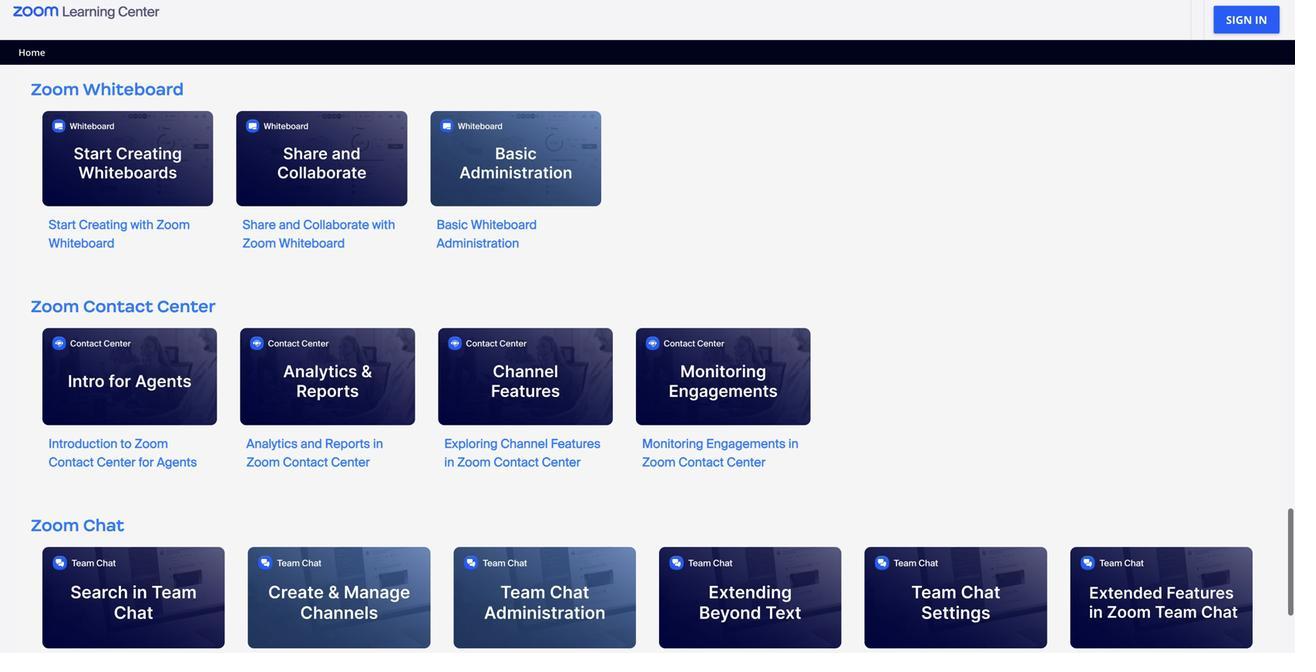 Task type: describe. For each thing, give the bounding box(es) containing it.
sign in button
[[1214, 6, 1280, 34]]

sign
[[1227, 12, 1253, 27]]

go to zoom learning center homepage image
[[13, 6, 160, 19]]



Task type: locate. For each thing, give the bounding box(es) containing it.
sign in
[[1227, 12, 1268, 27]]

in
[[1256, 12, 1268, 27]]

home link
[[19, 43, 45, 62]]

home
[[19, 46, 45, 59]]



